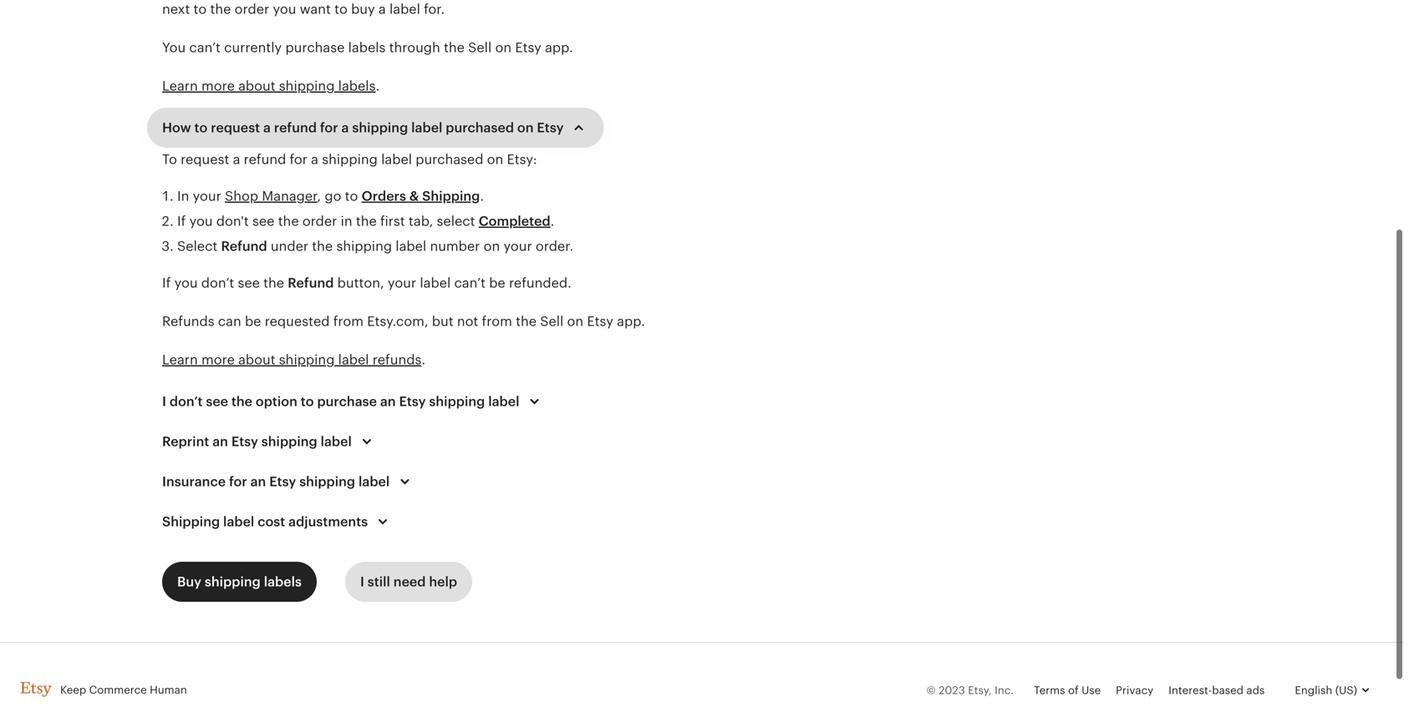 Task type: vqa. For each thing, say whether or not it's contained in the screenshot.
'APP.'
yes



Task type: describe. For each thing, give the bounding box(es) containing it.
reprint an etsy shipping label button
[[147, 422, 392, 462]]

1 horizontal spatial can't
[[454, 276, 486, 291]]

a down learn more about shipping labels link
[[263, 120, 271, 135]]

interest-based ads
[[1169, 685, 1265, 698]]

for.
[[424, 2, 445, 17]]

orders & shipping link
[[362, 189, 480, 204]]

purchased inside dropdown button
[[446, 120, 514, 135]]

the inside i don't see the option to purchase an etsy shipping label dropdown button
[[231, 395, 252, 410]]

first
[[380, 214, 405, 229]]

in your shop manager , go to orders & shipping .
[[177, 189, 484, 204]]

still
[[368, 575, 390, 590]]

for inside how to request a refund for a shipping label purchased on etsy dropdown button
[[320, 120, 338, 135]]

i still need help
[[360, 575, 457, 590]]

about for label
[[238, 353, 275, 368]]

1 vertical spatial purchased
[[416, 152, 483, 167]]

manager
[[262, 189, 317, 204]]

on inside dropdown button
[[517, 120, 534, 135]]

insurance for an etsy shipping label
[[162, 475, 390, 490]]

a up to request a refund for a shipping label purchased on etsy: on the top left
[[341, 120, 349, 135]]

cost
[[258, 515, 285, 530]]

keep commerce human
[[60, 684, 187, 697]]

you
[[162, 40, 186, 55]]

label inside reprint an etsy shipping label dropdown button
[[321, 435, 352, 450]]

shipping down requested
[[279, 353, 335, 368]]

request inside dropdown button
[[211, 120, 260, 135]]

© 2023 etsy, inc. link
[[927, 685, 1014, 698]]

button,
[[337, 276, 384, 291]]

order.
[[536, 239, 574, 254]]

of
[[1068, 685, 1079, 698]]

i don't see the option to purchase an etsy shipping label button
[[147, 382, 560, 422]]

buy shipping labels
[[177, 575, 302, 590]]

a up shop
[[233, 152, 240, 167]]

currently
[[224, 40, 282, 55]]

to
[[162, 152, 177, 167]]

not
[[457, 314, 478, 329]]

terms of use link
[[1034, 685, 1101, 698]]

see for don't
[[238, 276, 260, 291]]

want
[[300, 2, 331, 17]]

don't
[[216, 214, 249, 229]]

1 vertical spatial refund
[[244, 152, 286, 167]]

in
[[341, 214, 352, 229]]

more for learn more about shipping labels
[[201, 79, 235, 94]]

to left buy
[[334, 2, 348, 17]]

ads
[[1247, 685, 1265, 698]]

option
[[256, 395, 297, 410]]

shipping down currently
[[279, 79, 335, 94]]

etsy:
[[507, 152, 537, 167]]

based
[[1212, 685, 1244, 698]]

select refund under the shipping label number on your order.
[[177, 239, 574, 254]]

if for if you don't see the
[[162, 276, 171, 291]]

etsy inside how to request a refund for a shipping label purchased on etsy dropdown button
[[537, 120, 564, 135]]

etsy,
[[968, 685, 992, 698]]

shipping up insurance for an etsy shipping label dropdown button at bottom
[[261, 435, 317, 450]]

etsy inside i don't see the option to purchase an etsy shipping label dropdown button
[[399, 395, 426, 410]]

buy
[[177, 575, 201, 590]]

learn more about shipping label refunds link
[[162, 353, 422, 368]]

need
[[394, 575, 426, 590]]

©
[[927, 685, 936, 698]]

buy shipping labels link
[[162, 563, 317, 603]]

the right under
[[312, 239, 333, 254]]

© 2023 etsy, inc.
[[927, 685, 1014, 698]]

learn for learn more about shipping labels .
[[162, 79, 198, 94]]

i for i still need help
[[360, 575, 364, 590]]

the right in
[[356, 214, 377, 229]]

etsy inside reprint an etsy shipping label dropdown button
[[231, 435, 258, 450]]

shipping inside dropdown button
[[429, 395, 485, 410]]

i don't see the option to purchase an etsy shipping label
[[162, 395, 519, 410]]

privacy
[[1116, 685, 1154, 698]]

see for don't
[[252, 214, 275, 229]]

you for don't
[[174, 276, 198, 291]]

0 horizontal spatial be
[[245, 314, 261, 329]]

reprint
[[162, 435, 209, 450]]

0 vertical spatial you
[[273, 2, 296, 17]]

shipping up adjustments in the left of the page
[[299, 475, 355, 490]]

if you don't see the refund button, your label can't be refunded.
[[162, 276, 575, 291]]

label inside insurance for an etsy shipping label dropdown button
[[359, 475, 390, 490]]

help
[[429, 575, 457, 590]]

reprint an etsy shipping label
[[162, 435, 352, 450]]

orders
[[362, 189, 406, 204]]

completed
[[479, 214, 551, 229]]

0 vertical spatial sell
[[468, 40, 492, 55]]

shipping down if you don't see the order in the first tab, select completed .
[[336, 239, 392, 254]]

next to the order you want to buy a label for.
[[162, 2, 445, 17]]

refund inside how to request a refund for a shipping label purchased on etsy dropdown button
[[274, 120, 317, 135]]

shipping right buy
[[205, 575, 261, 590]]

1 vertical spatial sell
[[540, 314, 564, 329]]

shop
[[225, 189, 258, 204]]

shipping label cost adjustments button
[[147, 502, 408, 542]]

refunds
[[162, 314, 214, 329]]

label inside how to request a refund for a shipping label purchased on etsy dropdown button
[[411, 120, 443, 135]]

0 horizontal spatial can't
[[189, 40, 221, 55]]

under
[[271, 239, 308, 254]]

adjustments
[[288, 515, 368, 530]]

etsy image
[[20, 683, 52, 698]]

to right go
[[345, 189, 358, 204]]

labels for through
[[348, 40, 386, 55]]

. up completed
[[480, 189, 484, 204]]

more for learn more about shipping label refunds
[[201, 353, 235, 368]]

label inside i don't see the option to purchase an etsy shipping label dropdown button
[[488, 395, 519, 410]]

&
[[409, 189, 419, 204]]

0 vertical spatial purchase
[[285, 40, 345, 55]]

. down refunds can be requested from etsy.com, but not from the sell on etsy app. on the top of page
[[422, 353, 425, 368]]

learn for learn more about shipping label refunds .
[[162, 353, 198, 368]]

if for if you don't see the order in the first tab, select
[[177, 214, 186, 229]]

shipping label cost adjustments
[[162, 515, 368, 530]]

for inside insurance for an etsy shipping label dropdown button
[[229, 475, 247, 490]]

i for i don't see the option to purchase an etsy shipping label
[[162, 395, 166, 410]]

,
[[317, 189, 321, 204]]

interest-based ads link
[[1169, 685, 1265, 698]]

an inside reprint an etsy shipping label dropdown button
[[212, 435, 228, 450]]

number
[[430, 239, 480, 254]]

to inside dropdown button
[[194, 120, 208, 135]]

use
[[1082, 685, 1101, 698]]

refunded.
[[509, 276, 572, 291]]



Task type: locate. For each thing, give the bounding box(es) containing it.
shipping down how to request a refund for a shipping label purchased on etsy
[[322, 152, 378, 167]]

shipping up to request a refund for a shipping label purchased on etsy: on the top left
[[352, 120, 408, 135]]

to right option
[[301, 395, 314, 410]]

0 vertical spatial see
[[252, 214, 275, 229]]

0 horizontal spatial your
[[193, 189, 221, 204]]

from right the not
[[482, 314, 512, 329]]

label
[[389, 2, 420, 17], [411, 120, 443, 135], [381, 152, 412, 167], [396, 239, 426, 254], [420, 276, 451, 291], [338, 353, 369, 368], [488, 395, 519, 410], [321, 435, 352, 450], [359, 475, 390, 490], [223, 515, 254, 530]]

1 from from the left
[[333, 314, 364, 329]]

1 learn from the top
[[162, 79, 198, 94]]

i still need help link
[[345, 563, 472, 603]]

2 about from the top
[[238, 353, 275, 368]]

0 horizontal spatial app.
[[545, 40, 573, 55]]

0 vertical spatial learn
[[162, 79, 198, 94]]

can't up the not
[[454, 276, 486, 291]]

if you don't see the order in the first tab, select completed .
[[177, 214, 554, 229]]

purchased up orders & shipping link
[[416, 152, 483, 167]]

0 vertical spatial shipping
[[422, 189, 480, 204]]

2023
[[939, 685, 965, 698]]

etsy.com,
[[367, 314, 428, 329]]

0 vertical spatial don't
[[201, 276, 234, 291]]

. up order.
[[551, 214, 554, 229]]

the down manager
[[278, 214, 299, 229]]

2 vertical spatial see
[[206, 395, 228, 410]]

terms of use
[[1034, 685, 1101, 698]]

don't
[[201, 276, 234, 291], [170, 395, 203, 410]]

1 vertical spatial see
[[238, 276, 260, 291]]

don't up the can
[[201, 276, 234, 291]]

0 vertical spatial if
[[177, 214, 186, 229]]

1 vertical spatial refund
[[288, 276, 334, 291]]

2 horizontal spatial your
[[504, 239, 532, 254]]

1 horizontal spatial if
[[177, 214, 186, 229]]

1 vertical spatial if
[[162, 276, 171, 291]]

to right next
[[194, 2, 207, 17]]

1 vertical spatial can't
[[454, 276, 486, 291]]

0 vertical spatial app.
[[545, 40, 573, 55]]

1 vertical spatial be
[[245, 314, 261, 329]]

can
[[218, 314, 241, 329]]

see inside dropdown button
[[206, 395, 228, 410]]

refund up 'shop manager' 'link' at the left
[[244, 152, 286, 167]]

2 vertical spatial for
[[229, 475, 247, 490]]

1 vertical spatial labels
[[338, 79, 376, 94]]

for right the insurance on the left bottom
[[229, 475, 247, 490]]

0 vertical spatial can't
[[189, 40, 221, 55]]

more
[[201, 79, 235, 94], [201, 353, 235, 368]]

learn
[[162, 79, 198, 94], [162, 353, 198, 368]]

1 horizontal spatial refund
[[288, 276, 334, 291]]

0 vertical spatial request
[[211, 120, 260, 135]]

from down button,
[[333, 314, 364, 329]]

refund down 'don't'
[[221, 239, 267, 254]]

be right the can
[[245, 314, 261, 329]]

1 horizontal spatial an
[[250, 475, 266, 490]]

2 horizontal spatial an
[[380, 395, 396, 410]]

go
[[325, 189, 341, 204]]

how to request a refund for a shipping label purchased on etsy
[[162, 120, 564, 135]]

0 vertical spatial be
[[489, 276, 505, 291]]

through
[[389, 40, 440, 55]]

you for don't
[[189, 214, 213, 229]]

0 vertical spatial purchased
[[446, 120, 514, 135]]

interest-
[[1169, 685, 1212, 698]]

1 horizontal spatial i
[[360, 575, 364, 590]]

english (us) button
[[1280, 671, 1384, 708]]

0 horizontal spatial an
[[212, 435, 228, 450]]

learn more about shipping label refunds .
[[162, 353, 425, 368]]

1 horizontal spatial for
[[290, 152, 308, 167]]

inc.
[[995, 685, 1014, 698]]

don't up 'reprint'
[[170, 395, 203, 410]]

the down refunded.
[[516, 314, 537, 329]]

human
[[150, 684, 187, 697]]

1 about from the top
[[238, 79, 275, 94]]

2 vertical spatial an
[[250, 475, 266, 490]]

select
[[437, 214, 475, 229]]

the down under
[[263, 276, 284, 291]]

can't
[[189, 40, 221, 55], [454, 276, 486, 291]]

insurance
[[162, 475, 226, 490]]

0 vertical spatial your
[[193, 189, 221, 204]]

. down you can't currently purchase labels through the sell on etsy app.
[[376, 79, 380, 94]]

1 more from the top
[[201, 79, 235, 94]]

more down currently
[[201, 79, 235, 94]]

labels for .
[[338, 79, 376, 94]]

privacy link
[[1116, 685, 1154, 698]]

etsy inside insurance for an etsy shipping label dropdown button
[[269, 475, 296, 490]]

how
[[162, 120, 191, 135]]

terms
[[1034, 685, 1065, 698]]

2 vertical spatial your
[[388, 276, 416, 291]]

an down reprint an etsy shipping label
[[250, 475, 266, 490]]

label inside shipping label cost adjustments dropdown button
[[223, 515, 254, 530]]

tab,
[[409, 214, 433, 229]]

2 learn from the top
[[162, 353, 198, 368]]

0 vertical spatial for
[[320, 120, 338, 135]]

purchase down refunds
[[317, 395, 377, 410]]

0 horizontal spatial for
[[229, 475, 247, 490]]

0 vertical spatial an
[[380, 395, 396, 410]]

1 vertical spatial i
[[360, 575, 364, 590]]

the right next
[[210, 2, 231, 17]]

1 horizontal spatial be
[[489, 276, 505, 291]]

a right buy
[[379, 2, 386, 17]]

to inside dropdown button
[[301, 395, 314, 410]]

0 horizontal spatial i
[[162, 395, 166, 410]]

1 vertical spatial don't
[[170, 395, 203, 410]]

2 more from the top
[[201, 353, 235, 368]]

etsy
[[515, 40, 542, 55], [537, 120, 564, 135], [587, 314, 613, 329], [399, 395, 426, 410], [231, 435, 258, 450], [269, 475, 296, 490]]

shop manager link
[[225, 189, 317, 204]]

1 horizontal spatial shipping
[[422, 189, 480, 204]]

to right how
[[194, 120, 208, 135]]

if down in
[[177, 214, 186, 229]]

shipping
[[279, 79, 335, 94], [352, 120, 408, 135], [322, 152, 378, 167], [336, 239, 392, 254], [279, 353, 335, 368], [429, 395, 485, 410], [261, 435, 317, 450], [299, 475, 355, 490], [205, 575, 261, 590]]

refund down learn more about shipping labels .
[[274, 120, 317, 135]]

purchase
[[285, 40, 345, 55], [317, 395, 377, 410]]

shipping down the insurance on the left bottom
[[162, 515, 220, 530]]

see up the can
[[238, 276, 260, 291]]

you can't currently purchase labels through the sell on etsy app.
[[162, 40, 577, 55]]

you down select
[[174, 276, 198, 291]]

0 horizontal spatial if
[[162, 276, 171, 291]]

labels down buy
[[348, 40, 386, 55]]

shipping
[[422, 189, 480, 204], [162, 515, 220, 530]]

shipping up select
[[422, 189, 480, 204]]

.
[[376, 79, 380, 94], [480, 189, 484, 204], [551, 214, 554, 229], [422, 353, 425, 368]]

request right to
[[181, 152, 229, 167]]

about down currently
[[238, 79, 275, 94]]

how to request a refund for a shipping label purchased on etsy button
[[147, 108, 604, 148]]

2 vertical spatial labels
[[264, 575, 302, 590]]

1 vertical spatial about
[[238, 353, 275, 368]]

about for labels
[[238, 79, 275, 94]]

1 vertical spatial order
[[302, 214, 337, 229]]

purchase down want
[[285, 40, 345, 55]]

the right the "through"
[[444, 40, 465, 55]]

be left refunded.
[[489, 276, 505, 291]]

about
[[238, 79, 275, 94], [238, 353, 275, 368]]

see
[[252, 214, 275, 229], [238, 276, 260, 291], [206, 395, 228, 410]]

to request a refund for a shipping label purchased on etsy:
[[162, 152, 537, 167]]

commerce
[[89, 684, 147, 697]]

1 horizontal spatial app.
[[617, 314, 645, 329]]

2 horizontal spatial for
[[320, 120, 338, 135]]

but
[[432, 314, 454, 329]]

app.
[[545, 40, 573, 55], [617, 314, 645, 329]]

i left still
[[360, 575, 364, 590]]

a up ,
[[311, 152, 318, 167]]

shipping inside shipping label cost adjustments dropdown button
[[162, 515, 220, 530]]

for up to request a refund for a shipping label purchased on etsy: on the top left
[[320, 120, 338, 135]]

2 from from the left
[[482, 314, 512, 329]]

you left want
[[273, 2, 296, 17]]

1 vertical spatial purchase
[[317, 395, 377, 410]]

completed link
[[479, 214, 551, 229]]

order up currently
[[235, 2, 269, 17]]

1 vertical spatial more
[[201, 353, 235, 368]]

1 vertical spatial an
[[212, 435, 228, 450]]

keep
[[60, 684, 86, 697]]

buy
[[351, 2, 375, 17]]

1 horizontal spatial sell
[[540, 314, 564, 329]]

learn down the refunds
[[162, 353, 198, 368]]

request
[[211, 120, 260, 135], [181, 152, 229, 167]]

0 horizontal spatial shipping
[[162, 515, 220, 530]]

1 vertical spatial request
[[181, 152, 229, 167]]

refund up requested
[[288, 276, 334, 291]]

your down "completed" link
[[504, 239, 532, 254]]

0 horizontal spatial sell
[[468, 40, 492, 55]]

you up select
[[189, 214, 213, 229]]

0 horizontal spatial order
[[235, 2, 269, 17]]

requested
[[265, 314, 330, 329]]

order
[[235, 2, 269, 17], [302, 214, 337, 229]]

0 vertical spatial refund
[[221, 239, 267, 254]]

labels down you can't currently purchase labels through the sell on etsy app.
[[338, 79, 376, 94]]

if up the refunds
[[162, 276, 171, 291]]

refund
[[274, 120, 317, 135], [244, 152, 286, 167]]

your up refunds can be requested from etsy.com, but not from the sell on etsy app. on the top of page
[[388, 276, 416, 291]]

your right in
[[193, 189, 221, 204]]

english (us)
[[1295, 685, 1357, 698]]

the
[[210, 2, 231, 17], [444, 40, 465, 55], [278, 214, 299, 229], [356, 214, 377, 229], [312, 239, 333, 254], [263, 276, 284, 291], [516, 314, 537, 329], [231, 395, 252, 410]]

1 vertical spatial you
[[189, 214, 213, 229]]

0 vertical spatial order
[[235, 2, 269, 17]]

be
[[489, 276, 505, 291], [245, 314, 261, 329]]

1 vertical spatial for
[[290, 152, 308, 167]]

1 vertical spatial learn
[[162, 353, 198, 368]]

purchased
[[446, 120, 514, 135], [416, 152, 483, 167]]

don't inside dropdown button
[[170, 395, 203, 410]]

0 vertical spatial more
[[201, 79, 235, 94]]

select
[[177, 239, 218, 254]]

1 vertical spatial app.
[[617, 314, 645, 329]]

1 horizontal spatial order
[[302, 214, 337, 229]]

0 vertical spatial labels
[[348, 40, 386, 55]]

1 horizontal spatial from
[[482, 314, 512, 329]]

an inside insurance for an etsy shipping label dropdown button
[[250, 475, 266, 490]]

an
[[380, 395, 396, 410], [212, 435, 228, 450], [250, 475, 266, 490]]

learn down "you"
[[162, 79, 198, 94]]

0 horizontal spatial refund
[[221, 239, 267, 254]]

about up option
[[238, 353, 275, 368]]

sell down refunded.
[[540, 314, 564, 329]]

the left option
[[231, 395, 252, 410]]

insurance for an etsy shipping label button
[[147, 462, 430, 502]]

an down refunds
[[380, 395, 396, 410]]

see up 'reprint'
[[206, 395, 228, 410]]

see down 'shop manager' 'link' at the left
[[252, 214, 275, 229]]

on
[[495, 40, 512, 55], [517, 120, 534, 135], [487, 152, 503, 167], [484, 239, 500, 254], [567, 314, 584, 329]]

2 vertical spatial you
[[174, 276, 198, 291]]

next
[[162, 2, 190, 17]]

1 vertical spatial shipping
[[162, 515, 220, 530]]

for up manager
[[290, 152, 308, 167]]

shipping down the not
[[429, 395, 485, 410]]

sell right the "through"
[[468, 40, 492, 55]]

1 horizontal spatial your
[[388, 276, 416, 291]]

labels
[[348, 40, 386, 55], [338, 79, 376, 94], [264, 575, 302, 590]]

an inside i don't see the option to purchase an etsy shipping label dropdown button
[[380, 395, 396, 410]]

0 vertical spatial about
[[238, 79, 275, 94]]

purchase inside dropdown button
[[317, 395, 377, 410]]

(us)
[[1336, 685, 1357, 698]]

request down learn more about shipping labels link
[[211, 120, 260, 135]]

i inside dropdown button
[[162, 395, 166, 410]]

refunds can be requested from etsy.com, but not from the sell on etsy app.
[[162, 314, 649, 329]]

0 vertical spatial refund
[[274, 120, 317, 135]]

purchased up etsy:
[[446, 120, 514, 135]]

your
[[193, 189, 221, 204], [504, 239, 532, 254], [388, 276, 416, 291]]

more down the can
[[201, 353, 235, 368]]

learn more about shipping labels link
[[162, 79, 376, 94]]

refunds
[[373, 353, 422, 368]]

can't right "you"
[[189, 40, 221, 55]]

labels down shipping label cost adjustments dropdown button
[[264, 575, 302, 590]]

in
[[177, 189, 189, 204]]

an right 'reprint'
[[212, 435, 228, 450]]

1 vertical spatial your
[[504, 239, 532, 254]]

english
[[1295, 685, 1333, 698]]

learn more about shipping labels .
[[162, 79, 380, 94]]

a
[[379, 2, 386, 17], [263, 120, 271, 135], [341, 120, 349, 135], [233, 152, 240, 167], [311, 152, 318, 167]]

0 horizontal spatial from
[[333, 314, 364, 329]]

i up 'reprint'
[[162, 395, 166, 410]]

0 vertical spatial i
[[162, 395, 166, 410]]

order down ,
[[302, 214, 337, 229]]



